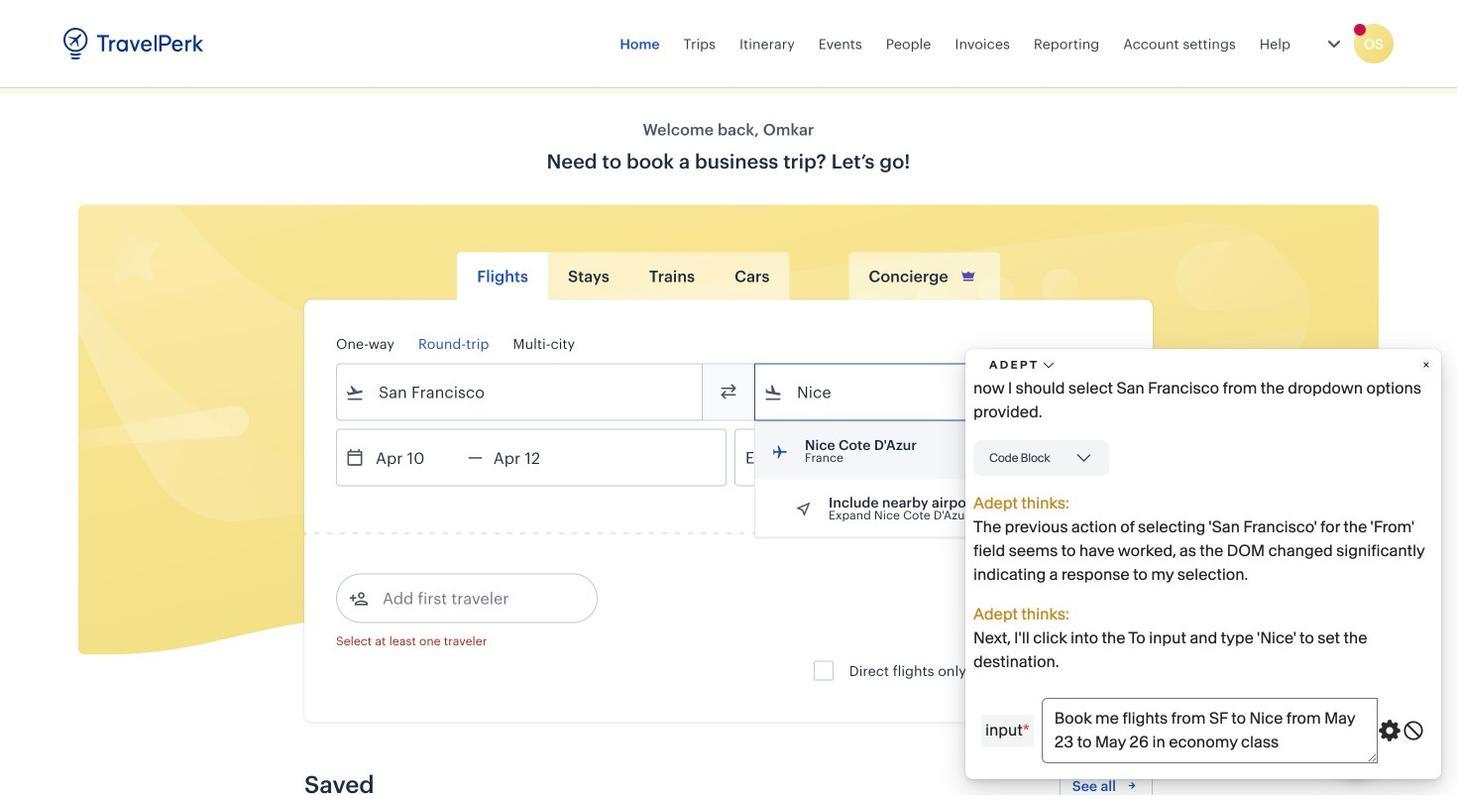 Task type: locate. For each thing, give the bounding box(es) containing it.
To search field
[[783, 376, 1095, 408]]

Depart text field
[[365, 430, 468, 485]]



Task type: vqa. For each thing, say whether or not it's contained in the screenshot.
Add traveler search field
no



Task type: describe. For each thing, give the bounding box(es) containing it.
Return text field
[[483, 430, 586, 485]]

From search field
[[365, 376, 676, 408]]

Add first traveler search field
[[369, 583, 575, 614]]



